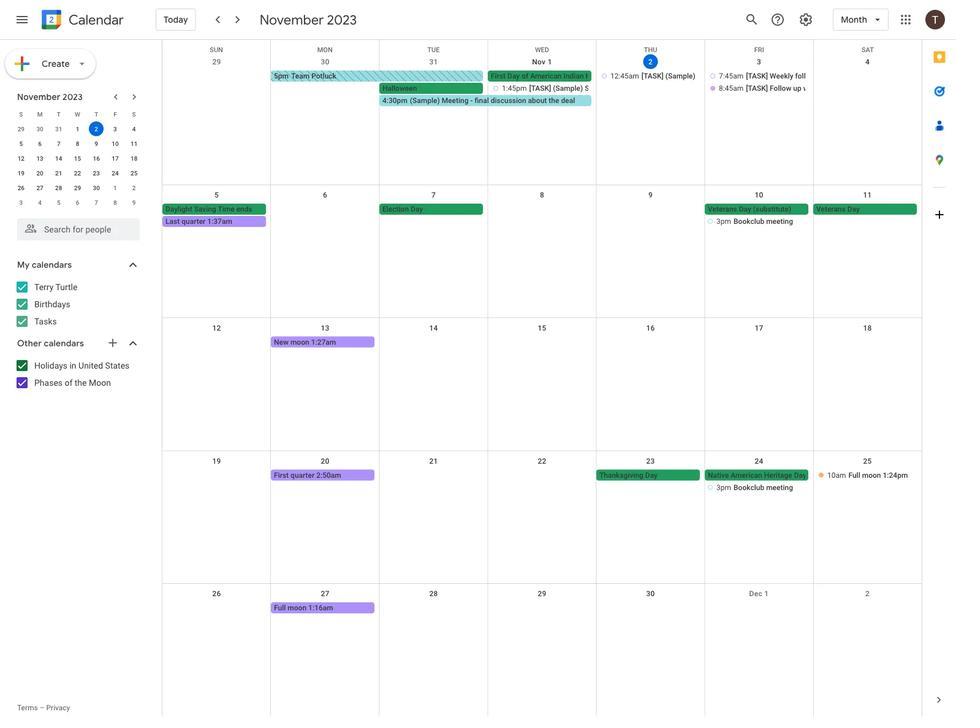Task type: describe. For each thing, give the bounding box(es) containing it.
1:45pm
[[502, 84, 527, 93]]

24 element
[[108, 166, 123, 180]]

2, today element
[[89, 121, 104, 136]]

election day button
[[380, 204, 483, 215]]

17 inside grid
[[755, 324, 764, 332]]

8:45am
[[720, 84, 744, 93]]

22 inside november 2023 grid
[[74, 169, 81, 177]]

3pm for veterans
[[717, 217, 732, 226]]

native
[[709, 471, 730, 479]]

1 right nov
[[548, 58, 553, 66]]

first day of american indian heritage month button
[[488, 71, 637, 82]]

m
[[37, 110, 43, 118]]

2:50am
[[317, 471, 342, 479]]

daylight saving time ends button
[[163, 204, 266, 215]]

terms – privacy
[[17, 704, 70, 712]]

create
[[42, 58, 70, 69]]

thanksgiving day button
[[597, 470, 701, 481]]

states
[[105, 360, 130, 371]]

0 vertical spatial 23
[[93, 169, 100, 177]]

(substitute)
[[754, 205, 792, 213]]

5 inside row
[[57, 199, 60, 206]]

december 9 element
[[127, 195, 141, 210]]

wed
[[535, 46, 550, 54]]

first for first quarter 2:50am
[[274, 471, 289, 479]]

veterans day (substitute) button
[[705, 204, 809, 215]]

new moon 1:27am
[[274, 338, 336, 346]]

1 up december 8 element
[[114, 184, 117, 191]]

my calendars
[[17, 259, 72, 271]]

nov 1
[[533, 58, 553, 66]]

halloween
[[383, 84, 417, 93]]

terry
[[34, 282, 54, 292]]

6 for november 2023
[[38, 140, 42, 147]]

day for veterans day
[[848, 205, 861, 213]]

about
[[529, 96, 547, 105]]

14 element
[[51, 151, 66, 166]]

saving
[[194, 205, 216, 213]]

weekly
[[771, 72, 794, 80]]

meeting for (substitute)
[[767, 217, 794, 226]]

create button
[[5, 49, 96, 79]]

full inside button
[[274, 604, 286, 612]]

8:45am button
[[708, 83, 809, 94]]

thanksgiving day
[[600, 471, 658, 479]]

election day
[[383, 205, 423, 213]]

follow
[[796, 72, 816, 80]]

1:37am
[[208, 217, 232, 226]]

december 6 element
[[70, 195, 85, 210]]

15 element
[[70, 151, 85, 166]]

full moon 1:16am
[[274, 604, 333, 612]]

24 inside grid
[[755, 457, 764, 465]]

terry turtle
[[34, 282, 78, 292]]

16 element
[[89, 151, 104, 166]]

row group containing 29
[[12, 121, 144, 210]]

12 inside grid
[[212, 324, 221, 332]]

2 vertical spatial 4
[[38, 199, 42, 206]]

1 vertical spatial american
[[731, 471, 763, 479]]

4 for 1
[[132, 125, 136, 133]]

12:45am button
[[599, 71, 701, 82]]

sat
[[862, 46, 875, 54]]

day for first day of american indian heritage month
[[508, 72, 520, 80]]

28 for dec 1
[[430, 590, 438, 598]]

7:45am
[[720, 72, 744, 80]]

–
[[40, 704, 45, 712]]

my calendars list
[[2, 277, 152, 331]]

11 element
[[127, 136, 141, 151]]

2 inside the december 2 element
[[132, 184, 136, 191]]

10am
[[828, 471, 847, 479]]

full moon 1:16am button
[[271, 603, 375, 614]]

united
[[79, 360, 103, 371]]

veterans day button
[[814, 204, 918, 215]]

3pm bookclub meeting for american
[[717, 483, 794, 492]]

phases
[[34, 378, 63, 388]]

october 29 element
[[14, 121, 28, 136]]

24 inside 24 element
[[112, 169, 119, 177]]

-
[[471, 96, 473, 105]]

20 element
[[33, 166, 47, 180]]

moon for 15
[[291, 338, 310, 346]]

1 s from the left
[[19, 110, 23, 118]]

0 vertical spatial november
[[260, 11, 324, 28]]

calendar heading
[[66, 11, 124, 29]]

22 element
[[70, 166, 85, 180]]

31 for nov 1
[[430, 58, 438, 66]]

potluck
[[312, 72, 337, 80]]

of inside button
[[522, 72, 529, 80]]

15 inside grid
[[538, 324, 547, 332]]

17 inside 17 element
[[112, 155, 119, 162]]

28 for 1
[[55, 184, 62, 191]]

1:16am
[[309, 604, 333, 612]]

30 inside "element"
[[93, 184, 100, 191]]

25 inside "element"
[[131, 169, 138, 177]]

daylight
[[166, 205, 192, 213]]

0 vertical spatial november 2023
[[260, 11, 357, 28]]

17 element
[[108, 151, 123, 166]]

16 inside november 2023 grid
[[93, 155, 100, 162]]

turtle
[[56, 282, 78, 292]]

american inside row
[[531, 72, 562, 80]]

quarter inside button
[[291, 471, 315, 479]]

11 for sun
[[864, 191, 873, 199]]

cell containing daylight saving time ends
[[163, 204, 271, 228]]

my
[[17, 259, 30, 271]]

tasks
[[34, 316, 57, 326]]

native american heritage day
[[709, 471, 807, 479]]

1 horizontal spatial heritage
[[765, 471, 793, 479]]

moon
[[89, 378, 111, 388]]

meeting
[[442, 96, 469, 105]]

1 vertical spatial november
[[17, 91, 60, 102]]

1 horizontal spatial full
[[849, 471, 861, 479]]

new moon 1:27am button
[[271, 337, 375, 348]]

final
[[475, 96, 489, 105]]

the inside 5pm team potluck halloween 4:30pm (sample) meeting - final discussion about the deal
[[549, 96, 560, 105]]

cell containing veterans day (substitute)
[[705, 204, 814, 228]]

october 31 element
[[51, 121, 66, 136]]

2 s from the left
[[132, 110, 136, 118]]

thu
[[645, 46, 658, 54]]

3pm for native
[[717, 483, 732, 492]]

5pm team potluck halloween 4:30pm (sample) meeting - final discussion about the deal
[[274, 72, 576, 105]]

9 for november 2023
[[95, 140, 98, 147]]

row containing 29
[[12, 121, 144, 136]]

6 for sun
[[323, 191, 328, 199]]

today button
[[156, 5, 196, 34]]

day for election day
[[411, 205, 423, 213]]

discussion
[[491, 96, 527, 105]]

up
[[818, 72, 826, 80]]

1 horizontal spatial 20
[[321, 457, 330, 465]]

26 for dec 1
[[212, 590, 221, 598]]

1 vertical spatial 2023
[[63, 91, 83, 102]]

team
[[291, 72, 310, 80]]

29 element
[[70, 180, 85, 195]]

cell containing first day of american indian heritage month
[[488, 71, 637, 107]]

birthdays
[[34, 299, 70, 309]]

heritage inside row
[[586, 72, 614, 80]]

2 inside 2, today element
[[95, 125, 98, 133]]

first day of american indian heritage month
[[491, 72, 637, 80]]

veterans day (substitute)
[[709, 205, 792, 213]]

mon
[[318, 46, 333, 54]]

of inside 'other calendars' list
[[65, 378, 73, 388]]

row containing 3
[[12, 195, 144, 210]]

12:45am
[[611, 72, 640, 80]]

1 horizontal spatial 22
[[538, 457, 547, 465]]

first for first day of american indian heritage month
[[491, 72, 506, 80]]

19 inside grid
[[212, 457, 221, 465]]

8 inside row
[[114, 199, 117, 206]]

23 element
[[89, 166, 104, 180]]

new
[[274, 338, 289, 346]]

dec
[[750, 590, 763, 598]]

october 30 element
[[33, 121, 47, 136]]

privacy link
[[46, 704, 70, 712]]

18 inside grid
[[864, 324, 873, 332]]

w
[[75, 110, 80, 118]]

26 element
[[14, 180, 28, 195]]

december 2 element
[[127, 180, 141, 195]]

main drawer image
[[15, 12, 29, 27]]

calendars for my calendars
[[32, 259, 72, 271]]

month button
[[834, 5, 889, 34]]

19 element
[[14, 166, 28, 180]]

15 inside 'element'
[[74, 155, 81, 162]]

fri
[[755, 46, 765, 54]]

dec 1
[[750, 590, 770, 598]]

first quarter 2:50am button
[[271, 470, 375, 481]]

21 inside november 2023 grid
[[55, 169, 62, 177]]

phases of the moon
[[34, 378, 111, 388]]

12 inside november 2023 grid
[[18, 155, 25, 162]]

1 horizontal spatial 23
[[647, 457, 656, 465]]

other
[[17, 338, 42, 349]]

1 vertical spatial moon
[[863, 471, 882, 479]]

1 horizontal spatial 16
[[647, 324, 656, 332]]

7 for sun
[[432, 191, 436, 199]]



Task type: locate. For each thing, give the bounding box(es) containing it.
privacy
[[46, 704, 70, 712]]

0 vertical spatial 13
[[36, 155, 43, 162]]

0 vertical spatial 2023
[[327, 11, 357, 28]]

10 inside 10 'element'
[[112, 140, 119, 147]]

13 element
[[33, 151, 47, 166]]

[task]
[[747, 72, 769, 80]]

(sample)
[[828, 72, 857, 80]]

t
[[57, 110, 61, 118], [95, 110, 98, 118]]

nov
[[533, 58, 546, 66]]

december 1 element
[[108, 180, 123, 195]]

2 cell
[[87, 121, 106, 136]]

0 horizontal spatial 10
[[112, 140, 119, 147]]

1 horizontal spatial month
[[842, 14, 868, 25]]

1 vertical spatial bookclub
[[734, 483, 765, 492]]

2 veterans from the left
[[817, 205, 846, 213]]

daylight saving time ends last quarter 1:37am
[[166, 205, 253, 226]]

1 horizontal spatial the
[[549, 96, 560, 105]]

2 vertical spatial 3
[[19, 199, 23, 206]]

9 for sun
[[649, 191, 653, 199]]

row containing sun
[[163, 40, 923, 54]]

day for thanksgiving day
[[646, 471, 658, 479]]

4 down the sat
[[866, 58, 871, 66]]

21 element
[[51, 166, 66, 180]]

terms link
[[17, 704, 38, 712]]

time
[[218, 205, 235, 213]]

meeting down native american heritage day
[[767, 483, 794, 492]]

0 horizontal spatial month
[[616, 72, 637, 80]]

veterans for veterans day (substitute)
[[709, 205, 738, 213]]

holidays in united states
[[34, 360, 130, 371]]

0 horizontal spatial quarter
[[182, 217, 206, 226]]

23 up '30' "element"
[[93, 169, 100, 177]]

2023 up w at the top
[[63, 91, 83, 102]]

5 up 12 element
[[19, 140, 23, 147]]

11 up veterans day button
[[864, 191, 873, 199]]

cell containing 7:45am
[[705, 71, 857, 107]]

0 vertical spatial bookclub
[[734, 217, 765, 226]]

3
[[758, 58, 762, 66], [114, 125, 117, 133], [19, 199, 23, 206]]

21 inside grid
[[430, 457, 438, 465]]

26 inside row group
[[18, 184, 25, 191]]

15
[[74, 155, 81, 162], [538, 324, 547, 332]]

28
[[55, 184, 62, 191], [430, 590, 438, 598]]

1:27am
[[311, 338, 336, 346]]

0 vertical spatial 16
[[93, 155, 100, 162]]

Search for people text field
[[25, 218, 133, 240]]

0 vertical spatial quarter
[[182, 217, 206, 226]]

7 up election day button
[[432, 191, 436, 199]]

quarter down saving
[[182, 217, 206, 226]]

1 vertical spatial of
[[65, 378, 73, 388]]

12
[[18, 155, 25, 162], [212, 324, 221, 332]]

november 2023
[[260, 11, 357, 28], [17, 91, 83, 102]]

1 vertical spatial 15
[[538, 324, 547, 332]]

s up october 29 element
[[19, 110, 23, 118]]

0 horizontal spatial s
[[19, 110, 23, 118]]

3pm bookclub meeting down the native american heritage day button on the bottom right of the page
[[717, 483, 794, 492]]

first inside button
[[274, 471, 289, 479]]

my calendars button
[[2, 255, 152, 275]]

1 horizontal spatial 11
[[864, 191, 873, 199]]

moon right new
[[291, 338, 310, 346]]

1 bookclub from the top
[[734, 217, 765, 226]]

0 horizontal spatial of
[[65, 378, 73, 388]]

31 inside grid
[[430, 58, 438, 66]]

first inside button
[[491, 72, 506, 80]]

1 horizontal spatial 19
[[212, 457, 221, 465]]

5 inside grid
[[215, 191, 219, 199]]

row containing 2
[[163, 52, 923, 185]]

0 horizontal spatial 6
[[38, 140, 42, 147]]

0 horizontal spatial 14
[[55, 155, 62, 162]]

2 horizontal spatial 6
[[323, 191, 328, 199]]

0 horizontal spatial 2023
[[63, 91, 83, 102]]

1 horizontal spatial 2023
[[327, 11, 357, 28]]

3 down fri
[[758, 58, 762, 66]]

5 up daylight saving time ends "button"
[[215, 191, 219, 199]]

first quarter 2:50am
[[274, 471, 342, 479]]

month inside button
[[616, 72, 637, 80]]

day inside row
[[508, 72, 520, 80]]

0 horizontal spatial november
[[17, 91, 60, 102]]

4 inside grid
[[866, 58, 871, 66]]

30
[[321, 58, 330, 66], [36, 125, 43, 133], [93, 184, 100, 191], [647, 590, 656, 598]]

0 horizontal spatial first
[[274, 471, 289, 479]]

27 element
[[33, 180, 47, 195]]

1 horizontal spatial quarter
[[291, 471, 315, 479]]

1 meeting from the top
[[767, 217, 794, 226]]

bookclub down veterans day (substitute)
[[734, 217, 765, 226]]

1 vertical spatial 22
[[538, 457, 547, 465]]

december 4 element
[[33, 195, 47, 210]]

21
[[55, 169, 62, 177], [430, 457, 438, 465]]

2 3pm from the top
[[717, 483, 732, 492]]

november up the mon
[[260, 11, 324, 28]]

1
[[548, 58, 553, 66], [76, 125, 79, 133], [114, 184, 117, 191], [765, 590, 770, 598]]

1 horizontal spatial american
[[731, 471, 763, 479]]

f
[[114, 110, 117, 118]]

13 up 1:27am
[[321, 324, 330, 332]]

11 inside grid
[[864, 191, 873, 199]]

19
[[18, 169, 25, 177], [212, 457, 221, 465]]

2 3pm bookclub meeting from the top
[[717, 483, 794, 492]]

3pm bookclub meeting down veterans day (substitute) button
[[717, 217, 794, 226]]

0 horizontal spatial 9
[[95, 140, 98, 147]]

1 vertical spatial 3pm
[[717, 483, 732, 492]]

None search field
[[0, 213, 152, 240]]

last quarter 1:37am button
[[163, 216, 266, 227]]

cell containing halloween
[[380, 71, 597, 107]]

full left 1:16am
[[274, 604, 286, 612]]

cell
[[163, 71, 271, 107], [380, 71, 597, 107], [488, 71, 637, 107], [705, 71, 857, 107], [163, 204, 271, 228], [271, 204, 380, 228], [488, 204, 597, 228], [597, 204, 705, 228], [705, 204, 814, 228], [163, 337, 271, 349], [380, 337, 488, 349], [488, 337, 597, 349], [597, 337, 705, 349], [705, 337, 814, 349], [163, 470, 271, 494], [380, 470, 488, 494], [488, 470, 597, 494], [705, 470, 814, 494], [163, 603, 271, 615], [380, 603, 488, 615], [488, 603, 597, 615], [597, 603, 705, 615], [705, 603, 814, 615]]

veterans for veterans day
[[817, 205, 846, 213]]

26
[[18, 184, 25, 191], [212, 590, 221, 598]]

t up 2 cell
[[95, 110, 98, 118]]

19 inside november 2023 grid
[[18, 169, 25, 177]]

bookclub
[[734, 217, 765, 226], [734, 483, 765, 492]]

native american heritage day button
[[705, 470, 809, 481]]

1 vertical spatial 13
[[321, 324, 330, 332]]

0 vertical spatial 3pm
[[717, 217, 732, 226]]

3 down f
[[114, 125, 117, 133]]

1 right dec
[[765, 590, 770, 598]]

2 horizontal spatial 8
[[540, 191, 545, 199]]

1 horizontal spatial 27
[[321, 590, 330, 598]]

0 horizontal spatial 8
[[76, 140, 79, 147]]

23 up 'thanksgiving day' "button"
[[647, 457, 656, 465]]

4:30pm
[[383, 96, 408, 105]]

0 horizontal spatial full
[[274, 604, 286, 612]]

quarter left 2:50am
[[291, 471, 315, 479]]

8
[[76, 140, 79, 147], [540, 191, 545, 199], [114, 199, 117, 206]]

0 vertical spatial first
[[491, 72, 506, 80]]

1 horizontal spatial 26
[[212, 590, 221, 598]]

meeting
[[767, 217, 794, 226], [767, 483, 794, 492]]

1 horizontal spatial 10
[[755, 191, 764, 199]]

calendars for other calendars
[[44, 338, 84, 349]]

day for veterans day (substitute)
[[740, 205, 752, 213]]

full
[[849, 471, 861, 479], [274, 604, 286, 612]]

0 horizontal spatial 4
[[38, 199, 42, 206]]

0 horizontal spatial 20
[[36, 169, 43, 177]]

american
[[531, 72, 562, 80], [731, 471, 763, 479]]

today
[[164, 14, 188, 25]]

0 vertical spatial month
[[842, 14, 868, 25]]

december 3 element
[[14, 195, 28, 210]]

1 horizontal spatial 7
[[95, 199, 98, 206]]

veterans left (substitute)
[[709, 205, 738, 213]]

s right f
[[132, 110, 136, 118]]

18 inside november 2023 grid
[[131, 155, 138, 162]]

13 inside 13 'element'
[[36, 155, 43, 162]]

11 for november 2023
[[131, 140, 138, 147]]

25 inside grid
[[864, 457, 873, 465]]

t up october 31 element
[[57, 110, 61, 118]]

halloween button
[[380, 83, 483, 94]]

0 vertical spatial calendars
[[32, 259, 72, 271]]

calendars up terry turtle
[[32, 259, 72, 271]]

9 inside row
[[132, 199, 136, 206]]

27 inside 27 element
[[36, 184, 43, 191]]

1 vertical spatial month
[[616, 72, 637, 80]]

3pm bookclub meeting
[[717, 217, 794, 226], [717, 483, 794, 492]]

0 vertical spatial 15
[[74, 155, 81, 162]]

6
[[38, 140, 42, 147], [323, 191, 328, 199], [76, 199, 79, 206]]

8 for november 2023
[[76, 140, 79, 147]]

0 vertical spatial 3
[[758, 58, 762, 66]]

1 3pm from the top
[[717, 217, 732, 226]]

settings menu image
[[799, 12, 814, 27]]

14 inside 14 element
[[55, 155, 62, 162]]

of down in
[[65, 378, 73, 388]]

december 7 element
[[89, 195, 104, 210]]

4 up '11' element
[[132, 125, 136, 133]]

4 for nov 1
[[866, 58, 871, 66]]

election
[[383, 205, 409, 213]]

cell containing native american heritage day
[[705, 470, 814, 494]]

7 inside december 7 element
[[95, 199, 98, 206]]

american up 1:45pm button
[[531, 72, 562, 80]]

1 vertical spatial 31
[[55, 125, 62, 133]]

8 inside grid
[[540, 191, 545, 199]]

other calendars
[[17, 338, 84, 349]]

7
[[57, 140, 60, 147], [432, 191, 436, 199], [95, 199, 98, 206]]

the inside list
[[75, 378, 87, 388]]

bookclub down the native american heritage day button on the bottom right of the page
[[734, 483, 765, 492]]

american right native
[[731, 471, 763, 479]]

2 meeting from the top
[[767, 483, 794, 492]]

20 up "first quarter 2:50am" button
[[321, 457, 330, 465]]

(sample)
[[410, 96, 440, 105]]

27 up full moon 1:16am button
[[321, 590, 330, 598]]

1 vertical spatial 23
[[647, 457, 656, 465]]

the
[[549, 96, 560, 105], [75, 378, 87, 388]]

moon left 1:24pm
[[863, 471, 882, 479]]

2023
[[327, 11, 357, 28], [63, 91, 83, 102]]

10 for sun
[[755, 191, 764, 199]]

5 for sun
[[215, 191, 219, 199]]

25 element
[[127, 166, 141, 180]]

8 for sun
[[540, 191, 545, 199]]

1 vertical spatial 3pm bookclub meeting
[[717, 483, 794, 492]]

day inside "button"
[[646, 471, 658, 479]]

1 horizontal spatial 9
[[132, 199, 136, 206]]

27 up december 4 element on the top left of page
[[36, 184, 43, 191]]

13 up 20 element
[[36, 155, 43, 162]]

1:24pm
[[884, 471, 909, 479]]

0 horizontal spatial 19
[[18, 169, 25, 177]]

1 3pm bookclub meeting from the top
[[717, 217, 794, 226]]

3pm down veterans day (substitute)
[[717, 217, 732, 226]]

moon for 29
[[288, 604, 307, 612]]

6 inside grid
[[323, 191, 328, 199]]

november 2023 up m
[[17, 91, 83, 102]]

1 horizontal spatial 3
[[114, 125, 117, 133]]

24 up native american heritage day
[[755, 457, 764, 465]]

27 for 1
[[36, 184, 43, 191]]

27 inside grid
[[321, 590, 330, 598]]

full right 10am
[[849, 471, 861, 479]]

0 vertical spatial american
[[531, 72, 562, 80]]

31 right october 30 element
[[55, 125, 62, 133]]

1 horizontal spatial 12
[[212, 324, 221, 332]]

3pm bookclub meeting for day
[[717, 217, 794, 226]]

28 inside november 2023 grid
[[55, 184, 62, 191]]

row group
[[12, 121, 144, 210]]

24
[[112, 169, 119, 177], [755, 457, 764, 465]]

0 horizontal spatial veterans
[[709, 205, 738, 213]]

calendars
[[32, 259, 72, 271], [44, 338, 84, 349]]

3pm down native
[[717, 483, 732, 492]]

add other calendars image
[[107, 337, 119, 349]]

1 vertical spatial meeting
[[767, 483, 794, 492]]

november
[[260, 11, 324, 28], [17, 91, 60, 102]]

0 horizontal spatial 15
[[74, 155, 81, 162]]

25 up 10am full moon 1:24pm
[[864, 457, 873, 465]]

0 horizontal spatial t
[[57, 110, 61, 118]]

0 vertical spatial 24
[[112, 169, 119, 177]]

row
[[163, 40, 923, 54], [163, 52, 923, 185], [12, 107, 144, 121], [12, 121, 144, 136], [12, 136, 144, 151], [12, 151, 144, 166], [12, 166, 144, 180], [12, 180, 144, 195], [163, 185, 923, 318], [12, 195, 144, 210], [163, 318, 923, 451], [163, 451, 923, 584], [163, 584, 923, 717]]

1 horizontal spatial s
[[132, 110, 136, 118]]

0 vertical spatial 12
[[18, 155, 25, 162]]

1 down w at the top
[[76, 125, 79, 133]]

2 t from the left
[[95, 110, 98, 118]]

31 for 1
[[55, 125, 62, 133]]

7:45am [task] weekly follow up (sample)
[[720, 72, 857, 80]]

7 up 14 element
[[57, 140, 60, 147]]

10 for november 2023
[[112, 140, 119, 147]]

7 down '30' "element"
[[95, 199, 98, 206]]

2 vertical spatial moon
[[288, 604, 307, 612]]

11 up 18 element
[[131, 140, 138, 147]]

26 inside grid
[[212, 590, 221, 598]]

27 for dec 1
[[321, 590, 330, 598]]

moon left 1:16am
[[288, 604, 307, 612]]

0 horizontal spatial 21
[[55, 169, 62, 177]]

1 vertical spatial calendars
[[44, 338, 84, 349]]

14 inside grid
[[430, 324, 438, 332]]

4 down 27 element
[[38, 199, 42, 206]]

meeting down (substitute)
[[767, 217, 794, 226]]

0 horizontal spatial 12
[[18, 155, 25, 162]]

10 up 17 element
[[112, 140, 119, 147]]

1 horizontal spatial november
[[260, 11, 324, 28]]

grid containing 2
[[162, 40, 923, 717]]

tue
[[428, 46, 440, 54]]

quarter inside the daylight saving time ends last quarter 1:37am
[[182, 217, 206, 226]]

1:45pm button
[[491, 83, 592, 94]]

1 horizontal spatial 18
[[864, 324, 873, 332]]

in
[[70, 360, 76, 371]]

1 vertical spatial 19
[[212, 457, 221, 465]]

december 5 element
[[51, 195, 66, 210]]

1 vertical spatial 17
[[755, 324, 764, 332]]

3pm
[[717, 217, 732, 226], [717, 483, 732, 492]]

0 vertical spatial 17
[[112, 155, 119, 162]]

6 inside 'element'
[[76, 199, 79, 206]]

the left deal
[[549, 96, 560, 105]]

bookclub for day
[[734, 217, 765, 226]]

3 down 26 element
[[19, 199, 23, 206]]

veterans
[[709, 205, 738, 213], [817, 205, 846, 213]]

veterans day
[[817, 205, 861, 213]]

10 element
[[108, 136, 123, 151]]

heritage left 10am
[[765, 471, 793, 479]]

of up 1:45pm
[[522, 72, 529, 80]]

1 vertical spatial 4
[[132, 125, 136, 133]]

veterans right (substitute)
[[817, 205, 846, 213]]

0 vertical spatial 31
[[430, 58, 438, 66]]

thanksgiving
[[600, 471, 644, 479]]

2 horizontal spatial 4
[[866, 58, 871, 66]]

5 for november 2023
[[19, 140, 23, 147]]

0 horizontal spatial november 2023
[[17, 91, 83, 102]]

29 inside "element"
[[74, 184, 81, 191]]

grid
[[162, 40, 923, 717]]

28 element
[[51, 180, 66, 195]]

0 vertical spatial 22
[[74, 169, 81, 177]]

7 inside grid
[[432, 191, 436, 199]]

11
[[131, 140, 138, 147], [864, 191, 873, 199]]

2023 up the mon
[[327, 11, 357, 28]]

month right indian
[[616, 72, 637, 80]]

0 vertical spatial 4
[[866, 58, 871, 66]]

31 down tue on the top left
[[430, 58, 438, 66]]

3 for nov 1
[[758, 58, 762, 66]]

1 vertical spatial 3
[[114, 125, 117, 133]]

1 vertical spatial 12
[[212, 324, 221, 332]]

5
[[19, 140, 23, 147], [215, 191, 219, 199], [57, 199, 60, 206]]

25 up the december 2 element
[[131, 169, 138, 177]]

0 vertical spatial moon
[[291, 338, 310, 346]]

row containing s
[[12, 107, 144, 121]]

20 down 13 'element'
[[36, 169, 43, 177]]

1 vertical spatial november 2023
[[17, 91, 83, 102]]

indian
[[564, 72, 584, 80]]

9
[[95, 140, 98, 147], [649, 191, 653, 199], [132, 199, 136, 206]]

1 t from the left
[[57, 110, 61, 118]]

1 horizontal spatial 8
[[114, 199, 117, 206]]

1 vertical spatial quarter
[[291, 471, 315, 479]]

november 2023 up the mon
[[260, 11, 357, 28]]

ends
[[237, 205, 253, 213]]

bookclub for american
[[734, 483, 765, 492]]

3 for 1
[[114, 125, 117, 133]]

7 for november 2023
[[57, 140, 60, 147]]

23
[[93, 169, 100, 177], [647, 457, 656, 465]]

28 inside grid
[[430, 590, 438, 598]]

last
[[166, 217, 180, 226]]

24 down 17 element
[[112, 169, 119, 177]]

1 horizontal spatial 21
[[430, 457, 438, 465]]

0 vertical spatial 25
[[131, 169, 138, 177]]

20 inside grid
[[36, 169, 43, 177]]

0 horizontal spatial 3
[[19, 199, 23, 206]]

5pm
[[274, 72, 289, 80]]

other calendars button
[[2, 334, 152, 353]]

0 horizontal spatial 31
[[55, 125, 62, 133]]

heritage right indian
[[586, 72, 614, 80]]

other calendars list
[[2, 356, 152, 393]]

18 element
[[127, 151, 141, 166]]

0 horizontal spatial 23
[[93, 169, 100, 177]]

meeting for heritage
[[767, 483, 794, 492]]

20
[[36, 169, 43, 177], [321, 457, 330, 465]]

month inside popup button
[[842, 14, 868, 25]]

day
[[508, 72, 520, 80], [411, 205, 423, 213], [740, 205, 752, 213], [848, 205, 861, 213], [646, 471, 658, 479], [795, 471, 807, 479]]

0 vertical spatial full
[[849, 471, 861, 479]]

12 element
[[14, 151, 28, 166]]

calendars up in
[[44, 338, 84, 349]]

tab list
[[923, 40, 957, 683]]

december 8 element
[[108, 195, 123, 210]]

11 inside row group
[[131, 140, 138, 147]]

holidays
[[34, 360, 67, 371]]

30 element
[[89, 180, 104, 195]]

november 2023 grid
[[12, 107, 144, 210]]

10am full moon 1:24pm
[[828, 471, 909, 479]]

calendar element
[[39, 7, 124, 34]]

november up m
[[17, 91, 60, 102]]

sun
[[210, 46, 223, 54]]

18
[[131, 155, 138, 162], [864, 324, 873, 332]]

1 vertical spatial 21
[[430, 457, 438, 465]]

first left 2:50am
[[274, 471, 289, 479]]

1 vertical spatial heritage
[[765, 471, 793, 479]]

the down holidays in united states
[[75, 378, 87, 388]]

26 for 1
[[18, 184, 25, 191]]

0 horizontal spatial 17
[[112, 155, 119, 162]]

10 up veterans day (substitute) button
[[755, 191, 764, 199]]

1 horizontal spatial 13
[[321, 324, 330, 332]]

month up the sat
[[842, 14, 868, 25]]

2 bookclub from the top
[[734, 483, 765, 492]]

1 vertical spatial 14
[[430, 324, 438, 332]]

22
[[74, 169, 81, 177], [538, 457, 547, 465]]

first up 1:45pm
[[491, 72, 506, 80]]

16
[[93, 155, 100, 162], [647, 324, 656, 332]]

5 down 28 element
[[57, 199, 60, 206]]

31 inside october 31 element
[[55, 125, 62, 133]]

1 vertical spatial full
[[274, 604, 286, 612]]

1 veterans from the left
[[709, 205, 738, 213]]



Task type: vqa. For each thing, say whether or not it's contained in the screenshot.


